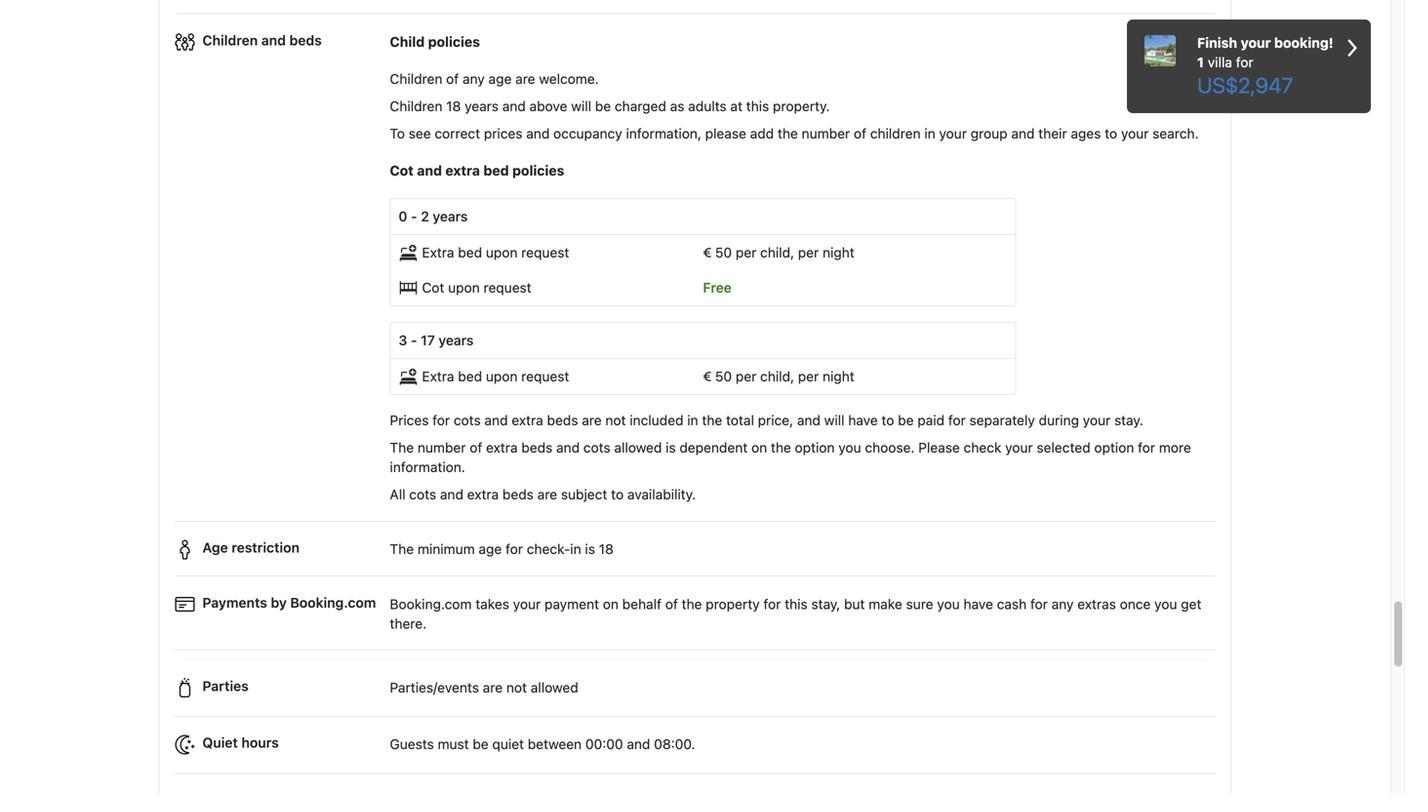 Task type: describe. For each thing, give the bounding box(es) containing it.
quiet
[[493, 737, 524, 753]]

2
[[421, 209, 429, 225]]

0 vertical spatial this
[[747, 98, 770, 114]]

welcome.
[[539, 71, 599, 87]]

property
[[706, 596, 760, 612]]

0 horizontal spatial 18
[[446, 98, 461, 114]]

0 horizontal spatial not
[[507, 680, 527, 696]]

1
[[1198, 54, 1205, 70]]

cot and extra bed policies
[[390, 163, 565, 179]]

1 horizontal spatial to
[[882, 413, 895, 429]]

finish your booking! 1 villa for us$2,947
[[1198, 35, 1334, 98]]

2 vertical spatial to
[[611, 487, 624, 503]]

payments
[[203, 595, 267, 611]]

please
[[706, 126, 747, 142]]

there.
[[390, 616, 427, 632]]

your left stay.
[[1083, 413, 1111, 429]]

sure
[[907, 596, 934, 612]]

minimum
[[418, 542, 475, 558]]

included
[[630, 413, 684, 429]]

finish
[[1198, 35, 1238, 51]]

all
[[390, 487, 406, 503]]

to
[[390, 126, 405, 142]]

total
[[726, 413, 755, 429]]

separately
[[970, 413, 1036, 429]]

children of any age are welcome.
[[390, 71, 599, 87]]

0 vertical spatial number
[[802, 126, 851, 142]]

0 vertical spatial age
[[489, 71, 512, 87]]

request for 0 - 2 years
[[522, 245, 570, 261]]

extra bed upon request for 3 - 17 years
[[422, 369, 570, 385]]

extra inside the number of extra beds and cots allowed is dependent on the option you choose. please check your selected option for more information.
[[486, 440, 518, 456]]

are right parties/events
[[483, 680, 503, 696]]

booking.com inside booking.com takes your payment on behalf of the property for this stay, but make sure you have cash for any extras once you get there.
[[390, 596, 472, 612]]

the up dependent
[[702, 413, 723, 429]]

for left check-
[[506, 542, 523, 558]]

takes
[[476, 596, 510, 612]]

the number of extra beds and cots allowed is dependent on the option you choose. please check your selected option for more information.
[[390, 440, 1192, 476]]

cots inside the number of extra beds and cots allowed is dependent on the option you choose. please check your selected option for more information.
[[584, 440, 611, 456]]

children for children and beds
[[203, 32, 258, 48]]

for right property
[[764, 596, 781, 612]]

child policies
[[390, 34, 480, 50]]

add
[[751, 126, 774, 142]]

0
[[399, 209, 408, 225]]

0 horizontal spatial booking.com
[[290, 595, 376, 611]]

extras
[[1078, 596, 1117, 612]]

are up above
[[516, 71, 536, 87]]

correct
[[435, 126, 480, 142]]

years for 0 - 2 years
[[433, 209, 468, 225]]

the inside the number of extra beds and cots allowed is dependent on the option you choose. please check your selected option for more information.
[[771, 440, 792, 456]]

availability.
[[628, 487, 696, 503]]

hours
[[242, 735, 279, 751]]

selected
[[1037, 440, 1091, 456]]

the minimum age for check-in is 18
[[390, 542, 614, 558]]

your inside finish your booking! 1 villa for us$2,947
[[1241, 35, 1272, 51]]

17
[[421, 333, 435, 349]]

payment
[[545, 596, 599, 612]]

2 horizontal spatial you
[[1155, 596, 1178, 612]]

guests must be quiet between 00:00 and 08:00.
[[390, 737, 696, 753]]

children and beds
[[203, 32, 322, 48]]

during
[[1039, 413, 1080, 429]]

€ 50 for 3 - 17 years
[[703, 369, 732, 385]]

parties
[[203, 678, 249, 694]]

paid
[[918, 413, 945, 429]]

once
[[1121, 596, 1151, 612]]

stay.
[[1115, 413, 1144, 429]]

parties/events are not allowed
[[390, 680, 579, 696]]

2 vertical spatial cots
[[409, 487, 437, 503]]

0 horizontal spatial any
[[463, 71, 485, 87]]

3
[[399, 333, 407, 349]]

1 vertical spatial is
[[585, 542, 596, 558]]

1 horizontal spatial not
[[606, 413, 626, 429]]

see
[[409, 126, 431, 142]]

this inside booking.com takes your payment on behalf of the property for this stay, but make sure you have cash for any extras once you get there.
[[785, 596, 808, 612]]

villa
[[1209, 54, 1233, 70]]

children 18 years and above will be charged as adults at this property.
[[390, 98, 830, 114]]

is inside the number of extra beds and cots allowed is dependent on the option you choose. please check your selected option for more information.
[[666, 440, 676, 456]]

price,
[[758, 413, 794, 429]]

for right prices
[[433, 413, 450, 429]]

any inside booking.com takes your payment on behalf of the property for this stay, but make sure you have cash for any extras once you get there.
[[1052, 596, 1074, 612]]

please
[[919, 440, 961, 456]]

make
[[869, 596, 903, 612]]

the for the minimum age for check-in is 18
[[390, 542, 414, 558]]

guests
[[390, 737, 434, 753]]

1 option from the left
[[795, 440, 835, 456]]

age restriction
[[203, 540, 300, 556]]

by
[[271, 595, 287, 611]]

your left search.
[[1122, 126, 1150, 142]]

group
[[971, 126, 1008, 142]]

for inside the number of extra beds and cots allowed is dependent on the option you choose. please check your selected option for more information.
[[1139, 440, 1156, 456]]

have inside booking.com takes your payment on behalf of the property for this stay, but make sure you have cash for any extras once you get there.
[[964, 596, 994, 612]]

08:00.
[[654, 737, 696, 753]]

your inside the number of extra beds and cots allowed is dependent on the option you choose. please check your selected option for more information.
[[1006, 440, 1034, 456]]

0 horizontal spatial allowed
[[531, 680, 579, 696]]

- for 0
[[411, 209, 418, 225]]

choose.
[[865, 440, 915, 456]]

€ 50 per child, per night for 3 - 17 years
[[703, 369, 855, 385]]

0 vertical spatial be
[[595, 98, 611, 114]]

above
[[530, 98, 568, 114]]

prices
[[390, 413, 429, 429]]

subject
[[561, 487, 608, 503]]

on inside the number of extra beds and cots allowed is dependent on the option you choose. please check your selected option for more information.
[[752, 440, 768, 456]]

booking!
[[1275, 35, 1334, 51]]

prices for cots and extra beds are not included in the total price, and will have to be paid for separately during your stay.
[[390, 413, 1144, 429]]

your left group
[[940, 126, 968, 142]]

but
[[845, 596, 865, 612]]

check-
[[527, 542, 571, 558]]

for right paid
[[949, 413, 966, 429]]

2 horizontal spatial be
[[898, 413, 914, 429]]

the right add
[[778, 126, 799, 142]]

1 horizontal spatial 18
[[599, 542, 614, 558]]

child, for 0 - 2 years
[[761, 245, 795, 261]]

€ 50 per child, per night for 0 - 2 years
[[703, 245, 855, 261]]

must
[[438, 737, 469, 753]]

age
[[203, 540, 228, 556]]

children for children of any age are welcome.
[[390, 71, 443, 87]]

payments by booking.com
[[203, 595, 376, 611]]

more
[[1160, 440, 1192, 456]]

information,
[[626, 126, 702, 142]]



Task type: locate. For each thing, give the bounding box(es) containing it.
2 vertical spatial be
[[473, 737, 489, 753]]

1 vertical spatial in
[[688, 413, 699, 429]]

cot for cot and extra bed policies
[[390, 163, 414, 179]]

night
[[823, 245, 855, 261], [823, 369, 855, 385]]

0 vertical spatial € 50
[[703, 245, 732, 261]]

have left cash at the bottom
[[964, 596, 994, 612]]

option down prices for cots and extra beds are not included in the total price, and will have to be paid for separately during your stay.
[[795, 440, 835, 456]]

request for 3 - 17 years
[[522, 369, 570, 385]]

0 vertical spatial on
[[752, 440, 768, 456]]

us$2,947
[[1198, 72, 1294, 98]]

€ 50 up total
[[703, 369, 732, 385]]

cots right all
[[409, 487, 437, 503]]

bed down 3 - 17 years
[[458, 369, 482, 385]]

1 horizontal spatial booking.com
[[390, 596, 472, 612]]

1 vertical spatial on
[[603, 596, 619, 612]]

0 horizontal spatial to
[[611, 487, 624, 503]]

stay,
[[812, 596, 841, 612]]

0 vertical spatial night
[[823, 245, 855, 261]]

this
[[747, 98, 770, 114], [785, 596, 808, 612]]

years down children of any age are welcome.
[[465, 98, 499, 114]]

0 horizontal spatial cot
[[390, 163, 414, 179]]

2 vertical spatial years
[[439, 333, 474, 349]]

1 horizontal spatial this
[[785, 596, 808, 612]]

1 vertical spatial extra bed upon request
[[422, 369, 570, 385]]

age up the prices
[[489, 71, 512, 87]]

bed for 3 - 17 years
[[458, 369, 482, 385]]

booking.com takes your payment on behalf of the property for this stay, but make sure you have cash for any extras once you get there.
[[390, 596, 1202, 632]]

0 vertical spatial to
[[1105, 126, 1118, 142]]

1 vertical spatial any
[[1052, 596, 1074, 612]]

on
[[752, 440, 768, 456], [603, 596, 619, 612]]

1 vertical spatial years
[[433, 209, 468, 225]]

will
[[571, 98, 592, 114], [825, 413, 845, 429]]

will up 'occupancy'
[[571, 98, 592, 114]]

bed up cot upon request
[[458, 245, 482, 261]]

2 horizontal spatial to
[[1105, 126, 1118, 142]]

1 horizontal spatial in
[[688, 413, 699, 429]]

are left the subject
[[538, 487, 558, 503]]

booking.com
[[290, 595, 376, 611], [390, 596, 472, 612]]

all cots and extra beds are subject to availability.
[[390, 487, 696, 503]]

have up choose. in the bottom right of the page
[[849, 413, 878, 429]]

extra down 3 - 17 years
[[422, 369, 455, 385]]

2 vertical spatial request
[[522, 369, 570, 385]]

cot for cot upon request
[[422, 280, 445, 296]]

the
[[778, 126, 799, 142], [702, 413, 723, 429], [771, 440, 792, 456], [682, 596, 702, 612]]

this right at at the right of page
[[747, 98, 770, 114]]

in
[[925, 126, 936, 142], [688, 413, 699, 429], [571, 542, 582, 558]]

1 child, from the top
[[761, 245, 795, 261]]

cot
[[390, 163, 414, 179], [422, 280, 445, 296]]

upon for 3 - 17 years
[[486, 369, 518, 385]]

2 vertical spatial in
[[571, 542, 582, 558]]

dependent
[[680, 440, 748, 456]]

ages
[[1071, 126, 1102, 142]]

2 vertical spatial bed
[[458, 369, 482, 385]]

upon up cot upon request
[[486, 245, 518, 261]]

of left children
[[854, 126, 867, 142]]

have
[[849, 413, 878, 429], [964, 596, 994, 612]]

1 vertical spatial number
[[418, 440, 466, 456]]

of up all cots and extra beds are subject to availability.
[[470, 440, 483, 456]]

1 - from the top
[[411, 209, 418, 225]]

€ 50 up free
[[703, 245, 732, 261]]

is right check-
[[585, 542, 596, 558]]

any left 'extras'
[[1052, 596, 1074, 612]]

for left more
[[1139, 440, 1156, 456]]

prices
[[484, 126, 523, 142]]

night for 3 - 17 years
[[823, 369, 855, 385]]

2 option from the left
[[1095, 440, 1135, 456]]

their
[[1039, 126, 1068, 142]]

0 horizontal spatial this
[[747, 98, 770, 114]]

1 vertical spatial request
[[484, 280, 532, 296]]

0 horizontal spatial option
[[795, 440, 835, 456]]

in up dependent
[[688, 413, 699, 429]]

you
[[839, 440, 862, 456], [938, 596, 960, 612], [1155, 596, 1178, 612]]

1 vertical spatial € 50 per child, per night
[[703, 369, 855, 385]]

extra for 2
[[422, 245, 455, 261]]

for inside finish your booking! 1 villa for us$2,947
[[1237, 54, 1254, 70]]

the inside the number of extra beds and cots allowed is dependent on the option you choose. please check your selected option for more information.
[[390, 440, 414, 456]]

child
[[390, 34, 425, 50]]

for
[[1237, 54, 1254, 70], [433, 413, 450, 429], [949, 413, 966, 429], [1139, 440, 1156, 456], [506, 542, 523, 558], [764, 596, 781, 612], [1031, 596, 1049, 612]]

cots up the subject
[[584, 440, 611, 456]]

get
[[1182, 596, 1202, 612]]

1 vertical spatial age
[[479, 542, 502, 558]]

booking.com right by
[[290, 595, 376, 611]]

property.
[[773, 98, 830, 114]]

1 vertical spatial -
[[411, 333, 417, 349]]

be left paid
[[898, 413, 914, 429]]

1 horizontal spatial is
[[666, 440, 676, 456]]

to see correct prices and occupancy information, please add the number of children in your group and their ages to your search.
[[390, 126, 1199, 142]]

and inside the number of extra beds and cots allowed is dependent on the option you choose. please check your selected option for more information.
[[557, 440, 580, 456]]

€ 50 per child, per night
[[703, 245, 855, 261], [703, 369, 855, 385]]

0 vertical spatial in
[[925, 126, 936, 142]]

extra down 0 - 2 years
[[422, 245, 455, 261]]

2 horizontal spatial cots
[[584, 440, 611, 456]]

search.
[[1153, 126, 1199, 142]]

1 vertical spatial bed
[[458, 245, 482, 261]]

0 horizontal spatial cots
[[409, 487, 437, 503]]

0 horizontal spatial policies
[[428, 34, 480, 50]]

any down child policies at the left top
[[463, 71, 485, 87]]

3 - 17 years
[[399, 333, 474, 349]]

cot up 3 - 17 years
[[422, 280, 445, 296]]

0 vertical spatial will
[[571, 98, 592, 114]]

your
[[1241, 35, 1272, 51], [940, 126, 968, 142], [1122, 126, 1150, 142], [1083, 413, 1111, 429], [1006, 440, 1034, 456], [513, 596, 541, 612]]

-
[[411, 209, 418, 225], [411, 333, 417, 349]]

be up 'occupancy'
[[595, 98, 611, 114]]

18 up correct
[[446, 98, 461, 114]]

0 horizontal spatial have
[[849, 413, 878, 429]]

bed down the prices
[[484, 163, 509, 179]]

0 vertical spatial € 50 per child, per night
[[703, 245, 855, 261]]

your right takes
[[513, 596, 541, 612]]

extra bed upon request up cot upon request
[[422, 245, 570, 261]]

your right finish
[[1241, 35, 1272, 51]]

2 night from the top
[[823, 369, 855, 385]]

0 vertical spatial bed
[[484, 163, 509, 179]]

0 vertical spatial -
[[411, 209, 418, 225]]

free
[[703, 280, 732, 296]]

to up choose. in the bottom right of the page
[[882, 413, 895, 429]]

1 vertical spatial to
[[882, 413, 895, 429]]

cots right prices
[[454, 413, 481, 429]]

1 horizontal spatial number
[[802, 126, 851, 142]]

0 horizontal spatial is
[[585, 542, 596, 558]]

you left get
[[1155, 596, 1178, 612]]

allowed up between
[[531, 680, 579, 696]]

1 vertical spatial not
[[507, 680, 527, 696]]

allowed
[[615, 440, 662, 456], [531, 680, 579, 696]]

the left property
[[682, 596, 702, 612]]

at
[[731, 98, 743, 114]]

children
[[871, 126, 921, 142]]

in right children
[[925, 126, 936, 142]]

will up the number of extra beds and cots allowed is dependent on the option you choose. please check your selected option for more information.
[[825, 413, 845, 429]]

of right behalf
[[666, 596, 678, 612]]

in up "payment"
[[571, 542, 582, 558]]

of down child policies at the left top
[[446, 71, 459, 87]]

bed
[[484, 163, 509, 179], [458, 245, 482, 261], [458, 369, 482, 385]]

extra for 17
[[422, 369, 455, 385]]

0 vertical spatial upon
[[486, 245, 518, 261]]

1 vertical spatial will
[[825, 413, 845, 429]]

0 - 2 years
[[399, 209, 468, 225]]

0 vertical spatial child,
[[761, 245, 795, 261]]

number
[[802, 126, 851, 142], [418, 440, 466, 456]]

1 € 50 per child, per night from the top
[[703, 245, 855, 261]]

0 vertical spatial years
[[465, 98, 499, 114]]

1 vertical spatial allowed
[[531, 680, 579, 696]]

upon up 3 - 17 years
[[448, 280, 480, 296]]

quiet hours
[[203, 735, 279, 751]]

policies
[[428, 34, 480, 50], [513, 163, 565, 179]]

rightchevron image
[[1348, 33, 1358, 62]]

occupancy
[[554, 126, 623, 142]]

1 vertical spatial cot
[[422, 280, 445, 296]]

policies right child
[[428, 34, 480, 50]]

0 horizontal spatial in
[[571, 542, 582, 558]]

€ 50 per child, per night up price, at the right bottom of the page
[[703, 369, 855, 385]]

information.
[[390, 459, 466, 476]]

1 night from the top
[[823, 245, 855, 261]]

allowed inside the number of extra beds and cots allowed is dependent on the option you choose. please check your selected option for more information.
[[615, 440, 662, 456]]

night for 0 - 2 years
[[823, 245, 855, 261]]

extra bed upon request down 3 - 17 years
[[422, 369, 570, 385]]

2 horizontal spatial in
[[925, 126, 936, 142]]

1 € 50 from the top
[[703, 245, 732, 261]]

2 € 50 from the top
[[703, 369, 732, 385]]

2 extra bed upon request from the top
[[422, 369, 570, 385]]

1 vertical spatial night
[[823, 369, 855, 385]]

check
[[964, 440, 1002, 456]]

policies down the prices
[[513, 163, 565, 179]]

as
[[670, 98, 685, 114]]

children
[[203, 32, 258, 48], [390, 71, 443, 87], [390, 98, 443, 114]]

2 vertical spatial upon
[[486, 369, 518, 385]]

1 horizontal spatial have
[[964, 596, 994, 612]]

1 extra from the top
[[422, 245, 455, 261]]

1 vertical spatial cots
[[584, 440, 611, 456]]

€ 50
[[703, 245, 732, 261], [703, 369, 732, 385]]

1 vertical spatial child,
[[761, 369, 795, 385]]

0 horizontal spatial will
[[571, 98, 592, 114]]

is
[[666, 440, 676, 456], [585, 542, 596, 558]]

1 vertical spatial 18
[[599, 542, 614, 558]]

0 horizontal spatial on
[[603, 596, 619, 612]]

the down prices
[[390, 440, 414, 456]]

2 child, from the top
[[761, 369, 795, 385]]

0 vertical spatial have
[[849, 413, 878, 429]]

of inside booking.com takes your payment on behalf of the property for this stay, but make sure you have cash for any extras once you get there.
[[666, 596, 678, 612]]

behalf
[[623, 596, 662, 612]]

years right 17
[[439, 333, 474, 349]]

you left choose. in the bottom right of the page
[[839, 440, 862, 456]]

you right sure
[[938, 596, 960, 612]]

for up us$2,947
[[1237, 54, 1254, 70]]

on inside booking.com takes your payment on behalf of the property for this stay, but make sure you have cash for any extras once you get there.
[[603, 596, 619, 612]]

of inside the number of extra beds and cots allowed is dependent on the option you choose. please check your selected option for more information.
[[470, 440, 483, 456]]

children for children 18 years and above will be charged as adults at this property.
[[390, 98, 443, 114]]

parties/events
[[390, 680, 479, 696]]

beds
[[290, 32, 322, 48], [547, 413, 578, 429], [522, 440, 553, 456], [503, 487, 534, 503]]

to right ages
[[1105, 126, 1118, 142]]

0 vertical spatial children
[[203, 32, 258, 48]]

request
[[522, 245, 570, 261], [484, 280, 532, 296], [522, 369, 570, 385]]

child, for 3 - 17 years
[[761, 369, 795, 385]]

booking.com up there.
[[390, 596, 472, 612]]

between
[[528, 737, 582, 753]]

1 the from the top
[[390, 440, 414, 456]]

to right the subject
[[611, 487, 624, 503]]

on down prices for cots and extra beds are not included in the total price, and will have to be paid for separately during your stay.
[[752, 440, 768, 456]]

on left behalf
[[603, 596, 619, 612]]

allowed down included
[[615, 440, 662, 456]]

0 vertical spatial not
[[606, 413, 626, 429]]

0 vertical spatial is
[[666, 440, 676, 456]]

00:00
[[586, 737, 624, 753]]

number up "information." on the left bottom
[[418, 440, 466, 456]]

for right cash at the bottom
[[1031, 596, 1049, 612]]

0 vertical spatial 18
[[446, 98, 461, 114]]

quiet
[[203, 735, 238, 751]]

the left minimum
[[390, 542, 414, 558]]

1 vertical spatial be
[[898, 413, 914, 429]]

1 horizontal spatial cots
[[454, 413, 481, 429]]

option down stay.
[[1095, 440, 1135, 456]]

your inside booking.com takes your payment on behalf of the property for this stay, but make sure you have cash for any extras once you get there.
[[513, 596, 541, 612]]

1 horizontal spatial any
[[1052, 596, 1074, 612]]

age right minimum
[[479, 542, 502, 558]]

years right 2
[[433, 209, 468, 225]]

- for 3
[[411, 333, 417, 349]]

2 € 50 per child, per night from the top
[[703, 369, 855, 385]]

€ 50 for 0 - 2 years
[[703, 245, 732, 261]]

your down separately
[[1006, 440, 1034, 456]]

bed for 0 - 2 years
[[458, 245, 482, 261]]

1 horizontal spatial option
[[1095, 440, 1135, 456]]

0 horizontal spatial be
[[473, 737, 489, 753]]

are
[[516, 71, 536, 87], [582, 413, 602, 429], [538, 487, 558, 503], [483, 680, 503, 696]]

adults
[[689, 98, 727, 114]]

0 horizontal spatial number
[[418, 440, 466, 456]]

cash
[[998, 596, 1027, 612]]

number inside the number of extra beds and cots allowed is dependent on the option you choose. please check your selected option for more information.
[[418, 440, 466, 456]]

1 horizontal spatial will
[[825, 413, 845, 429]]

is down included
[[666, 440, 676, 456]]

charged
[[615, 98, 667, 114]]

not up quiet
[[507, 680, 527, 696]]

0 vertical spatial the
[[390, 440, 414, 456]]

not
[[606, 413, 626, 429], [507, 680, 527, 696]]

extra bed upon request for 0 - 2 years
[[422, 245, 570, 261]]

- left 2
[[411, 209, 418, 225]]

you inside the number of extra beds and cots allowed is dependent on the option you choose. please check your selected option for more information.
[[839, 440, 862, 456]]

0 vertical spatial cots
[[454, 413, 481, 429]]

cot upon request
[[422, 280, 532, 296]]

1 vertical spatial the
[[390, 542, 414, 558]]

0 vertical spatial request
[[522, 245, 570, 261]]

2 - from the top
[[411, 333, 417, 349]]

1 horizontal spatial cot
[[422, 280, 445, 296]]

0 vertical spatial extra bed upon request
[[422, 245, 570, 261]]

the inside booking.com takes your payment on behalf of the property for this stay, but make sure you have cash for any extras once you get there.
[[682, 596, 702, 612]]

1 vertical spatial € 50
[[703, 369, 732, 385]]

18 right check-
[[599, 542, 614, 558]]

number down property.
[[802, 126, 851, 142]]

1 horizontal spatial be
[[595, 98, 611, 114]]

2 vertical spatial children
[[390, 98, 443, 114]]

1 horizontal spatial policies
[[513, 163, 565, 179]]

restriction
[[232, 540, 300, 556]]

- right 3
[[411, 333, 417, 349]]

€ 50 per child, per night up free
[[703, 245, 855, 261]]

years for 3 - 17 years
[[439, 333, 474, 349]]

the for the number of extra beds and cots allowed is dependent on the option you choose. please check your selected option for more information.
[[390, 440, 414, 456]]

be
[[595, 98, 611, 114], [898, 413, 914, 429], [473, 737, 489, 753]]

1 extra bed upon request from the top
[[422, 245, 570, 261]]

the down price, at the right bottom of the page
[[771, 440, 792, 456]]

0 horizontal spatial you
[[839, 440, 862, 456]]

beds inside the number of extra beds and cots allowed is dependent on the option you choose. please check your selected option for more information.
[[522, 440, 553, 456]]

2 extra from the top
[[422, 369, 455, 385]]

0 vertical spatial cot
[[390, 163, 414, 179]]

are left included
[[582, 413, 602, 429]]

upon for 0 - 2 years
[[486, 245, 518, 261]]

this left stay,
[[785, 596, 808, 612]]

upon down cot upon request
[[486, 369, 518, 385]]

be right must
[[473, 737, 489, 753]]

1 vertical spatial policies
[[513, 163, 565, 179]]

child,
[[761, 245, 795, 261], [761, 369, 795, 385]]

2 the from the top
[[390, 542, 414, 558]]

1 horizontal spatial you
[[938, 596, 960, 612]]

0 vertical spatial extra
[[422, 245, 455, 261]]

0 vertical spatial allowed
[[615, 440, 662, 456]]

age
[[489, 71, 512, 87], [479, 542, 502, 558]]

cot down the to
[[390, 163, 414, 179]]

not left included
[[606, 413, 626, 429]]

1 vertical spatial upon
[[448, 280, 480, 296]]



Task type: vqa. For each thing, say whether or not it's contained in the screenshot.
Booking.com logo
no



